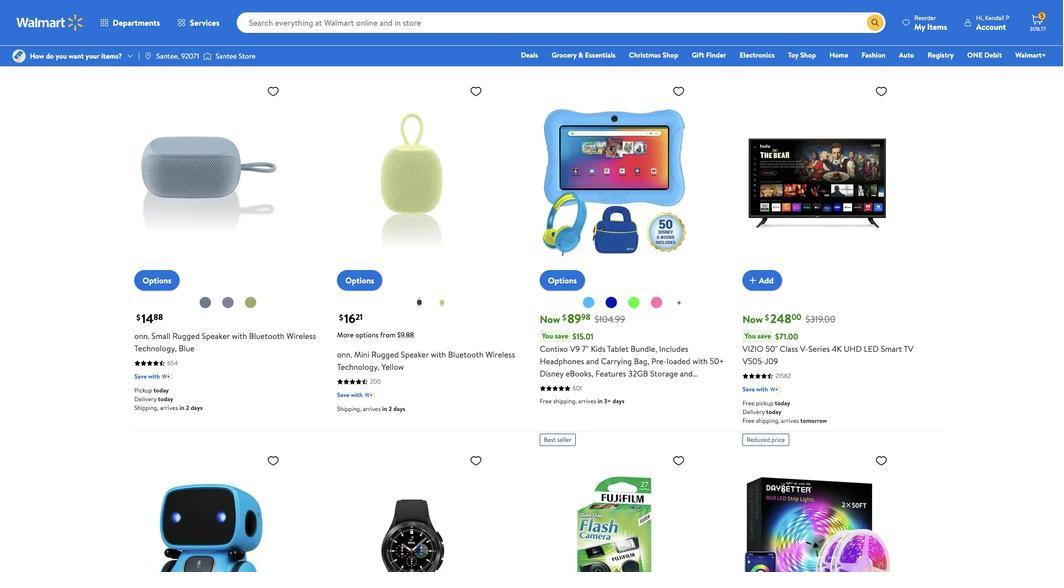 Task type: vqa. For each thing, say whether or not it's contained in the screenshot.


Task type: locate. For each thing, give the bounding box(es) containing it.
3 options from the left
[[548, 275, 577, 286]]

0 vertical spatial pickup
[[553, 29, 571, 38]]

2 options from the left
[[345, 275, 374, 286]]

disney
[[540, 368, 564, 379]]

1 horizontal spatial options
[[345, 275, 374, 286]]

and down loaded
[[680, 368, 693, 379]]

0 vertical spatial bluetooth
[[249, 331, 285, 342]]

 image for how do you want your items?
[[12, 49, 26, 63]]

arrives right grocery
[[579, 47, 596, 56]]

pickup up reduced price
[[756, 399, 774, 408]]

shipping, left &
[[553, 47, 577, 56]]

wireless inside onn. small rugged speaker with bluetooth wireless technology, blue
[[287, 331, 316, 342]]

00
[[792, 312, 802, 323]]

save up 50"
[[758, 331, 771, 341]]

$ left 89
[[562, 312, 567, 323]]

1 vertical spatial blue
[[655, 380, 670, 392]]

save inside you save $71.00 vizio 50" class v-series 4k uhd led smart tv v505-j09
[[758, 331, 771, 341]]

0 horizontal spatial pickup
[[553, 29, 571, 38]]

1 horizontal spatial technology,
[[337, 361, 380, 373]]

one
[[968, 50, 983, 60]]

arrives up "santee, 92071"
[[173, 42, 191, 51]]

do
[[46, 51, 54, 61]]

onn. for onn. mini rugged speaker with bluetooth wireless technology, yellow
[[337, 349, 352, 360]]

toy
[[788, 50, 799, 60]]

onn. inside onn. small rugged speaker with bluetooth wireless technology, blue
[[134, 331, 149, 342]]

santee, 92071
[[156, 51, 199, 61]]

kickstand
[[613, 380, 648, 392]]

fashion link
[[857, 49, 890, 61]]

save with for walmart plus image under 654
[[134, 372, 160, 381]]

speaker down 'blue silver' icon
[[202, 331, 230, 342]]

save up | at left top
[[134, 28, 147, 37]]

1 options link from the left
[[134, 270, 180, 291]]

0 horizontal spatial pickup
[[134, 386, 152, 395]]

1 vertical spatial free pickup today delivery today free shipping, arrives tomorrow
[[743, 399, 827, 425]]

add to favorites list, contixo kids smart robot toy mini robot talking singing dancing interactive voice control touch sensor speech recognition infant toddler children robotics - r1 blue image
[[267, 455, 279, 467]]

save up contixo
[[555, 331, 568, 341]]

onn. for onn. small rugged speaker with bluetooth wireless technology, blue
[[134, 331, 149, 342]]

arrives down case
[[579, 397, 596, 406]]

0 horizontal spatial tomorrow
[[598, 47, 624, 56]]

1 horizontal spatial tomorrow
[[801, 417, 827, 425]]

2 horizontal spatial options
[[548, 275, 577, 286]]

0 horizontal spatial  image
[[12, 49, 26, 63]]

walmart plus image
[[162, 27, 172, 38], [770, 27, 781, 38], [162, 372, 172, 382], [770, 385, 781, 395]]

rugged right small
[[172, 331, 200, 342]]

 image right | at left top
[[144, 52, 152, 60]]

onn. inside onn. mini rugged speaker with bluetooth wireless technology, yellow
[[337, 349, 352, 360]]

1 horizontal spatial and
[[680, 368, 693, 379]]

vizio 50" class v-series 4k uhd led smart tv v505-j09 image
[[743, 81, 892, 283]]

1 horizontal spatial options link
[[337, 270, 383, 291]]

1 horizontal spatial bluetooth
[[448, 349, 484, 360]]

now left 248
[[743, 313, 763, 326]]

1 free shipping, arrives in 2 days from the left
[[134, 42, 215, 51]]

0 vertical spatial and
[[586, 356, 599, 367]]

2 you from the left
[[745, 331, 756, 341]]

0 horizontal spatial save
[[555, 331, 568, 341]]

save with up pickup today delivery today shipping, arrives in 2 days on the bottom
[[134, 372, 160, 381]]

1 horizontal spatial free shipping, arrives in 2 days
[[743, 42, 824, 51]]

wireless inside onn. mini rugged speaker with bluetooth wireless technology, yellow
[[486, 349, 515, 360]]

yellow image right gray image at left bottom
[[436, 297, 448, 309]]

1 now from the left
[[540, 313, 560, 326]]

save inside you save $15.01 contixo v9 7" kids tablet bundle, includes headphones and carrying bag, pre-loaded with 50+ disney ebooks, features 32gb storage and shockproof case w/ kickstand - blue
[[555, 331, 568, 341]]

1 vertical spatial bluetooth
[[448, 349, 484, 360]]

0 horizontal spatial speaker
[[202, 331, 230, 342]]

0 vertical spatial speaker
[[202, 331, 230, 342]]

1 horizontal spatial yellow image
[[436, 297, 448, 309]]

now inside now $ 248 00 $319.00
[[743, 313, 763, 326]]

you inside you save $71.00 vizio 50" class v-series 4k uhd led smart tv v505-j09
[[745, 331, 756, 341]]

0 horizontal spatial you
[[542, 331, 553, 341]]

days inside pickup today delivery today shipping, arrives in 2 days
[[191, 404, 203, 412]]

now left 89
[[540, 313, 560, 326]]

1 horizontal spatial now
[[743, 313, 763, 326]]

0 vertical spatial walmart plus image
[[365, 3, 375, 13]]

vizio
[[743, 343, 764, 355]]

$9.88
[[397, 330, 414, 340]]

walmart image
[[16, 14, 83, 31]]

0 horizontal spatial wireless
[[287, 331, 316, 342]]

1 horizontal spatial you
[[745, 331, 756, 341]]

gift finder link
[[687, 49, 731, 61]]

save with up electronics link
[[743, 28, 768, 37]]

wireless
[[287, 331, 316, 342], [486, 349, 515, 360]]

0 horizontal spatial options link
[[134, 270, 180, 291]]

how
[[30, 51, 44, 61]]

1 vertical spatial and
[[680, 368, 693, 379]]

1 horizontal spatial blue
[[655, 380, 670, 392]]

and down kids
[[586, 356, 599, 367]]

2 horizontal spatial options link
[[540, 270, 585, 291]]

0 horizontal spatial technology,
[[134, 343, 177, 354]]

best
[[544, 436, 556, 444]]

0 horizontal spatial now
[[540, 313, 560, 326]]

save up electronics link
[[743, 28, 755, 37]]

green image
[[628, 297, 640, 309]]

options link up 88
[[134, 270, 180, 291]]

2 now from the left
[[743, 313, 763, 326]]

save with for walmart plus image underneath 336
[[743, 28, 768, 37]]

technology, down the "mini"
[[337, 361, 380, 373]]

save with up | at left top
[[134, 28, 160, 37]]

grocery & essentials
[[552, 50, 616, 60]]

1 you from the left
[[542, 331, 553, 341]]

0 horizontal spatial options
[[143, 275, 171, 286]]

technology, down small
[[134, 343, 177, 354]]

walmart plus image up shipping, arrives in 2 days
[[365, 390, 375, 401]]

pickup for pickup today delivery today
[[337, 17, 355, 26]]

delivery inside pickup today delivery today
[[337, 26, 359, 35]]

blue inside you save $15.01 contixo v9 7" kids tablet bundle, includes headphones and carrying bag, pre-loaded with 50+ disney ebooks, features 32gb storage and shockproof case w/ kickstand - blue
[[655, 380, 670, 392]]

rugged for blue
[[172, 331, 200, 342]]

speaker inside onn. small rugged speaker with bluetooth wireless technology, blue
[[202, 331, 230, 342]]

1 shop from the left
[[663, 50, 678, 60]]

save
[[555, 331, 568, 341], [758, 331, 771, 341]]

add to favorites list, daybetter led strip lights, 100ft light strips with app control remote, 12v 5050 rgb led lights for bedroom, music sync color changing lights for room party (540leds) image
[[876, 455, 888, 467]]

save for contixo
[[555, 331, 568, 341]]

0 vertical spatial onn.
[[134, 331, 149, 342]]

speaker down '$9.88'
[[401, 349, 429, 360]]

0 horizontal spatial blue
[[179, 343, 194, 354]]

onn. down 14
[[134, 331, 149, 342]]

shipping, up the santee,
[[148, 42, 171, 51]]

you inside you save $15.01 contixo v9 7" kids tablet bundle, includes headphones and carrying bag, pre-loaded with 50+ disney ebooks, features 32gb storage and shockproof case w/ kickstand - blue
[[542, 331, 553, 341]]

free shipping, arrives in 3+ days
[[540, 397, 625, 406]]

yellow image
[[244, 297, 257, 309], [436, 297, 448, 309]]

arrives down 654
[[160, 404, 178, 412]]

0 vertical spatial pickup
[[337, 17, 355, 26]]

3 options link from the left
[[540, 270, 585, 291]]

0 horizontal spatial shop
[[663, 50, 678, 60]]

save with down v505-
[[743, 385, 768, 394]]

fashion
[[862, 50, 886, 60]]

today
[[356, 17, 372, 26], [361, 26, 376, 35], [572, 29, 588, 38], [564, 38, 579, 47], [154, 386, 169, 395], [158, 395, 173, 404], [775, 399, 790, 408], [766, 408, 782, 417]]

you up vizio
[[745, 331, 756, 341]]

blue silver image
[[199, 297, 212, 309]]

reduced
[[747, 436, 770, 444]]

shop right christmas at the top of the page
[[663, 50, 678, 60]]

v9
[[570, 343, 580, 355]]

walmart plus image
[[365, 3, 375, 13], [365, 390, 375, 401]]

1 vertical spatial speaker
[[401, 349, 429, 360]]

save for walmart plus image on top of the santee,
[[134, 28, 147, 37]]

now for 89
[[540, 313, 560, 326]]

0 horizontal spatial shipping,
[[134, 404, 159, 412]]

shipping,
[[134, 404, 159, 412], [337, 405, 362, 413]]

2 shop from the left
[[800, 50, 816, 60]]

shipping, inside pickup today delivery today shipping, arrives in 2 days
[[134, 404, 159, 412]]

case
[[583, 380, 601, 392]]

contixo
[[540, 343, 568, 355]]

pickup inside pickup today delivery today
[[337, 17, 355, 26]]

1 yellow image from the left
[[244, 297, 257, 309]]

technology, inside onn. small rugged speaker with bluetooth wireless technology, blue
[[134, 343, 177, 354]]

now
[[540, 313, 560, 326], [743, 313, 763, 326]]

50+
[[710, 356, 724, 367]]

in
[[192, 42, 197, 51], [801, 42, 806, 51], [598, 397, 603, 406], [179, 404, 184, 412], [382, 405, 387, 413]]

0 horizontal spatial rugged
[[172, 331, 200, 342]]

1 save from the left
[[555, 331, 568, 341]]

gray image
[[413, 297, 426, 309]]

options up 89
[[548, 275, 577, 286]]

walmart plus image down 336
[[770, 27, 781, 38]]

rugged up yellow
[[371, 349, 399, 360]]

essentials
[[585, 50, 616, 60]]

0 vertical spatial rugged
[[172, 331, 200, 342]]

1 horizontal spatial pickup
[[756, 399, 774, 408]]

1 vertical spatial pickup
[[756, 399, 774, 408]]

with
[[351, 3, 363, 12], [148, 28, 160, 37], [757, 28, 768, 37], [232, 331, 247, 342], [431, 349, 446, 360], [693, 356, 708, 367], [148, 372, 160, 381], [757, 385, 768, 394], [351, 391, 363, 400]]

92071
[[181, 51, 199, 61]]

speaker inside onn. mini rugged speaker with bluetooth wireless technology, yellow
[[401, 349, 429, 360]]

bluetooth inside onn. small rugged speaker with bluetooth wireless technology, blue
[[249, 331, 285, 342]]

$ 14 88
[[136, 310, 163, 327]]

storage
[[650, 368, 678, 379]]

1 $ from the left
[[136, 312, 140, 323]]

shop right the toy
[[800, 50, 816, 60]]

auto
[[899, 50, 915, 60]]

features
[[596, 368, 626, 379]]

j09
[[765, 356, 778, 367]]

you up contixo
[[542, 331, 553, 341]]

options
[[143, 275, 171, 286], [345, 275, 374, 286], [548, 275, 577, 286]]

options up the 21
[[345, 275, 374, 286]]

1 vertical spatial technology,
[[337, 361, 380, 373]]

Walmart Site-Wide search field
[[237, 12, 886, 33]]

1 horizontal spatial save
[[758, 331, 771, 341]]

account
[[976, 21, 1006, 32]]

shop for toy shop
[[800, 50, 816, 60]]

want
[[69, 51, 84, 61]]

0 horizontal spatial free pickup today delivery today free shipping, arrives tomorrow
[[540, 29, 624, 56]]

$ inside now $ 89 98 $104.99
[[562, 312, 567, 323]]

blue
[[179, 343, 194, 354], [655, 380, 670, 392]]

Search search field
[[237, 12, 886, 33]]

0 horizontal spatial and
[[586, 356, 599, 367]]

technology,
[[134, 343, 177, 354], [337, 361, 380, 373]]

bluetooth inside onn. mini rugged speaker with bluetooth wireless technology, yellow
[[448, 349, 484, 360]]

1 horizontal spatial onn.
[[337, 349, 352, 360]]

1 vertical spatial walmart plus image
[[365, 390, 375, 401]]

search icon image
[[871, 19, 880, 27]]

shockproof
[[540, 380, 581, 392]]

$ inside $ 14 88
[[136, 312, 140, 323]]

free shipping, arrives in 2 days
[[134, 42, 215, 51], [743, 42, 824, 51]]

654
[[167, 359, 178, 368]]

3 $ from the left
[[562, 312, 567, 323]]

with inside onn. small rugged speaker with bluetooth wireless technology, blue
[[232, 331, 247, 342]]

4 $ from the left
[[765, 312, 769, 323]]

 image
[[12, 49, 26, 63], [144, 52, 152, 60]]

1 vertical spatial pickup
[[134, 386, 152, 395]]

0 horizontal spatial yellow image
[[244, 297, 257, 309]]

you for vizio
[[745, 331, 756, 341]]

 image
[[203, 51, 212, 61]]

options up 88
[[143, 275, 171, 286]]

1 options from the left
[[143, 275, 171, 286]]

add button
[[743, 270, 782, 291]]

how do you want your items?
[[30, 51, 122, 61]]

yellow
[[382, 361, 404, 373]]

in inside pickup today delivery today shipping, arrives in 2 days
[[179, 404, 184, 412]]

yellow image right lilac image
[[244, 297, 257, 309]]

fujifilm quicksnap one time use 35mm camera with flash image
[[540, 450, 689, 572]]

32gb
[[628, 368, 648, 379]]

technology, inside onn. mini rugged speaker with bluetooth wireless technology, yellow
[[337, 361, 380, 373]]

grocery
[[552, 50, 577, 60]]

2 inside pickup today delivery today shipping, arrives in 2 days
[[186, 404, 189, 412]]

santee
[[216, 51, 237, 61]]

1 horizontal spatial speaker
[[401, 349, 429, 360]]

save with up shipping, arrives in 2 days
[[337, 391, 363, 400]]

2
[[199, 42, 202, 51], [807, 42, 810, 51], [186, 404, 189, 412], [389, 405, 392, 413]]

you save $15.01 contixo v9 7" kids tablet bundle, includes headphones and carrying bag, pre-loaded with 50+ disney ebooks, features 32gb storage and shockproof case w/ kickstand - blue
[[540, 331, 724, 392]]

walmart plus image up pickup today delivery today
[[365, 3, 375, 13]]

days
[[203, 42, 215, 51], [812, 42, 824, 51], [613, 397, 625, 406], [191, 404, 203, 412], [393, 405, 405, 413]]

items?
[[101, 51, 122, 61]]

1 horizontal spatial rugged
[[371, 349, 399, 360]]

speaker
[[202, 331, 230, 342], [401, 349, 429, 360]]

options link up the 21
[[337, 270, 383, 291]]

1 vertical spatial tomorrow
[[801, 417, 827, 425]]

1 horizontal spatial wireless
[[486, 349, 515, 360]]

0 vertical spatial blue
[[179, 343, 194, 354]]

save for walmart plus image underneath 336
[[743, 28, 755, 37]]

save with up pickup today delivery today
[[337, 3, 363, 12]]

walmart plus image up the santee,
[[162, 27, 172, 38]]

save down v505-
[[743, 385, 755, 394]]

bluetooth
[[249, 331, 285, 342], [448, 349, 484, 360]]

add to cart image
[[747, 274, 759, 287]]

rugged inside onn. mini rugged speaker with bluetooth wireless technology, yellow
[[371, 349, 399, 360]]

pickup inside pickup today delivery today shipping, arrives in 2 days
[[134, 386, 152, 395]]

$ left 14
[[136, 312, 140, 323]]

0 horizontal spatial free shipping, arrives in 2 days
[[134, 42, 215, 51]]

2 free shipping, arrives in 2 days from the left
[[743, 42, 824, 51]]

save for walmart plus image below 21582
[[743, 385, 755, 394]]

0 vertical spatial technology,
[[134, 343, 177, 354]]

2 $ from the left
[[339, 312, 343, 323]]

1 vertical spatial wireless
[[486, 349, 515, 360]]

add to favorites list, samsung galaxy watch4 classic 42mm smart watch, bluetooth, stainless steel black image
[[470, 455, 482, 467]]

onn. left the "mini"
[[337, 349, 352, 360]]

1 horizontal spatial  image
[[144, 52, 152, 60]]

v505-
[[743, 356, 765, 367]]

14
[[142, 310, 154, 327]]

$ left 248
[[765, 312, 769, 323]]

1 horizontal spatial shop
[[800, 50, 816, 60]]

$ left 16
[[339, 312, 343, 323]]

1 vertical spatial onn.
[[337, 349, 352, 360]]

auto link
[[895, 49, 919, 61]]

rugged inside onn. small rugged speaker with bluetooth wireless technology, blue
[[172, 331, 200, 342]]

now inside now $ 89 98 $104.99
[[540, 313, 560, 326]]

kendall
[[985, 13, 1005, 22]]

speaker for blue
[[202, 331, 230, 342]]

50"
[[766, 343, 778, 355]]

pickup up grocery
[[553, 29, 571, 38]]

2 options link from the left
[[337, 270, 383, 291]]

1 horizontal spatial pickup
[[337, 17, 355, 26]]

1 vertical spatial rugged
[[371, 349, 399, 360]]

registry
[[928, 50, 954, 60]]

more
[[337, 330, 354, 340]]

0 horizontal spatial bluetooth
[[249, 331, 285, 342]]

services
[[190, 17, 220, 28]]

$71.00
[[775, 331, 798, 342]]

0 horizontal spatial onn.
[[134, 331, 149, 342]]

electronics
[[740, 50, 775, 60]]

christmas shop
[[629, 50, 678, 60]]

save for vizio
[[758, 331, 771, 341]]

|
[[138, 51, 140, 61]]

2 save from the left
[[758, 331, 771, 341]]

0 vertical spatial free pickup today delivery today free shipping, arrives tomorrow
[[540, 29, 624, 56]]

0 vertical spatial wireless
[[287, 331, 316, 342]]

options link up blue image
[[540, 270, 585, 291]]

tablet
[[607, 343, 629, 355]]

options link
[[134, 270, 180, 291], [337, 270, 383, 291], [540, 270, 585, 291]]

save up pickup today delivery today shipping, arrives in 2 days on the bottom
[[134, 372, 147, 381]]

4k
[[832, 343, 842, 355]]

 image left how
[[12, 49, 26, 63]]

smart
[[881, 343, 902, 355]]

walmart+
[[1016, 50, 1046, 60]]



Task type: describe. For each thing, give the bounding box(es) containing it.
$104.99
[[595, 313, 625, 326]]

deals
[[521, 50, 538, 60]]

christmas
[[629, 50, 661, 60]]

 image for santee, 92071
[[144, 52, 152, 60]]

16
[[344, 310, 355, 327]]

save up pickup today delivery today
[[337, 3, 350, 12]]

home
[[830, 50, 849, 60]]

$ inside '$ 16 21'
[[339, 312, 343, 323]]

now $ 248 00 $319.00
[[743, 310, 836, 327]]

$ 16 21
[[339, 310, 363, 327]]

uhd
[[844, 343, 862, 355]]

pickup for pickup today delivery today shipping, arrives in 2 days
[[134, 386, 152, 395]]

save with for walmart plus image below 21582
[[743, 385, 768, 394]]

98
[[581, 312, 591, 323]]

now $ 89 98 $104.99
[[540, 310, 625, 327]]

with inside onn. mini rugged speaker with bluetooth wireless technology, yellow
[[431, 349, 446, 360]]

1 horizontal spatial shipping,
[[337, 405, 362, 413]]

price
[[772, 436, 785, 444]]

3+
[[604, 397, 611, 406]]

wireless for onn. mini rugged speaker with bluetooth wireless technology, yellow
[[486, 349, 515, 360]]

save with for walmart plus image on top of the santee,
[[134, 28, 160, 37]]

santee store
[[216, 51, 256, 61]]

samsung galaxy watch4 classic 42mm smart watch, bluetooth, stainless steel black image
[[337, 450, 486, 572]]

led
[[864, 343, 879, 355]]

home link
[[825, 49, 853, 61]]

wireless for onn. small rugged speaker with bluetooth wireless technology, blue
[[287, 331, 316, 342]]

0 vertical spatial tomorrow
[[598, 47, 624, 56]]

1 horizontal spatial free pickup today delivery today free shipping, arrives tomorrow
[[743, 399, 827, 425]]

deals link
[[516, 49, 543, 61]]

shipping, down shockproof
[[553, 397, 577, 406]]

hi, kendall p account
[[976, 13, 1010, 32]]

blue image
[[582, 297, 595, 309]]

$319.00
[[806, 313, 836, 326]]

kids
[[591, 343, 606, 355]]

rugged for yellow
[[371, 349, 399, 360]]

registry link
[[923, 49, 959, 61]]

bundle,
[[631, 343, 657, 355]]

one debit
[[968, 50, 1002, 60]]

store
[[239, 51, 256, 61]]

dark blue image
[[605, 297, 617, 309]]

seller
[[557, 436, 572, 444]]

hi,
[[976, 13, 984, 22]]

delivery inside pickup today delivery today shipping, arrives in 2 days
[[134, 395, 157, 404]]

you for contixo
[[542, 331, 553, 341]]

carrying
[[601, 356, 632, 367]]

336
[[776, 15, 786, 23]]

$15.01
[[573, 331, 594, 342]]

ebooks,
[[566, 368, 594, 379]]

departments button
[[92, 10, 169, 35]]

add to favorites list, contixo v9 7" kids tablet bundle, includes headphones and carrying bag, pre-loaded with 50+ disney ebooks, features 32gb storage and shockproof case w/ kickstand - blue image
[[673, 85, 685, 98]]

arrives up 'price'
[[781, 417, 799, 425]]

options link for 16
[[337, 270, 383, 291]]

walmart plus image down 21582
[[770, 385, 781, 395]]

add
[[759, 275, 774, 286]]

add to favorites list, vizio 50" class v-series 4k uhd led smart tv v505-j09 image
[[876, 85, 888, 98]]

loaded
[[667, 356, 691, 367]]

reorder
[[915, 13, 937, 22]]

christmas shop link
[[625, 49, 683, 61]]

lilac image
[[222, 297, 234, 309]]

add to favorites list, fujifilm quicksnap one time use 35mm camera with flash image
[[673, 455, 685, 467]]

options for 16
[[345, 275, 374, 286]]

add to favorites list, onn. small rugged speaker with bluetooth wireless technology, blue image
[[267, 85, 279, 98]]

add to favorites list, onn. mini rugged speaker with bluetooth wireless technology, yellow image
[[470, 85, 482, 98]]

2 yellow image from the left
[[436, 297, 448, 309]]

+ button
[[668, 295, 690, 312]]

services button
[[169, 10, 228, 35]]

pickup today delivery today
[[337, 17, 376, 35]]

speaker for yellow
[[401, 349, 429, 360]]

w/
[[603, 380, 611, 392]]

my
[[915, 21, 926, 32]]

technology, for small
[[134, 343, 177, 354]]

toy shop link
[[784, 49, 821, 61]]

small
[[151, 331, 170, 342]]

options for 14
[[143, 275, 171, 286]]

onn. small rugged speaker with bluetooth wireless technology, blue image
[[134, 81, 284, 283]]

-
[[650, 380, 653, 392]]

bluetooth for onn. mini rugged speaker with bluetooth wireless technology, yellow
[[448, 349, 484, 360]]

technology, for mini
[[337, 361, 380, 373]]

shipping, left the toy
[[756, 42, 780, 51]]

walmart+ link
[[1011, 49, 1051, 61]]

save up shipping, arrives in 2 days
[[337, 391, 350, 400]]

2 walmart plus image from the top
[[365, 390, 375, 401]]

7"
[[582, 343, 589, 355]]

gift finder
[[692, 50, 727, 60]]

santee,
[[156, 51, 180, 61]]

more options from $9.88
[[337, 330, 414, 340]]

daybetter led strip lights, 100ft light strips with app control remote, 12v 5050 rgb led lights for bedroom, music sync color changing lights for room party (540leds) image
[[743, 450, 892, 572]]

electronics link
[[735, 49, 780, 61]]

bluetooth for onn. small rugged speaker with bluetooth wireless technology, blue
[[249, 331, 285, 342]]

with inside you save $15.01 contixo v9 7" kids tablet bundle, includes headphones and carrying bag, pre-loaded with 50+ disney ebooks, features 32gb storage and shockproof case w/ kickstand - blue
[[693, 356, 708, 367]]

shipping, up reduced price
[[756, 417, 780, 425]]

contixo v9 7" kids tablet bundle, includes headphones and carrying bag, pre-loaded with 50+ disney ebooks, features 32gb storage and shockproof case w/ kickstand - blue image
[[540, 81, 689, 283]]

grocery & essentials link
[[547, 49, 620, 61]]

arrives down 200
[[363, 405, 381, 413]]

onn. small rugged speaker with bluetooth wireless technology, blue
[[134, 331, 316, 354]]

onn. mini rugged speaker with bluetooth wireless technology, yellow
[[337, 349, 515, 373]]

blue inside onn. small rugged speaker with bluetooth wireless technology, blue
[[179, 343, 194, 354]]

one debit link
[[963, 49, 1007, 61]]

1 walmart plus image from the top
[[365, 3, 375, 13]]

pickup today delivery today shipping, arrives in 2 days
[[134, 386, 203, 412]]

gift
[[692, 50, 704, 60]]

601
[[573, 384, 582, 393]]

onn. mini rugged speaker with bluetooth wireless technology, yellow image
[[337, 81, 486, 283]]

89
[[568, 310, 581, 327]]

shop for christmas shop
[[663, 50, 678, 60]]

$178.77
[[1030, 25, 1046, 32]]

pre-
[[652, 356, 667, 367]]

shipping, arrives in 2 days
[[337, 405, 405, 413]]

finder
[[706, 50, 727, 60]]

21582
[[776, 372, 791, 380]]

$ inside now $ 248 00 $319.00
[[765, 312, 769, 323]]

248
[[770, 310, 792, 327]]

free shipping, arrives in 2 days for walmart plus image on top of the santee,
[[134, 42, 215, 51]]

200
[[370, 377, 381, 386]]

now for 248
[[743, 313, 763, 326]]

pink image
[[650, 297, 663, 309]]

save for walmart plus image under 654
[[134, 372, 147, 381]]

includes
[[659, 343, 689, 355]]

free shipping, arrives in 2 days for walmart plus image underneath 336
[[743, 42, 824, 51]]

88
[[154, 312, 163, 323]]

21
[[355, 312, 363, 323]]

arrives inside pickup today delivery today shipping, arrives in 2 days
[[160, 404, 178, 412]]

contixo kids smart robot toy mini robot talking singing dancing interactive voice control touch sensor speech recognition infant toddler children robotics - r1 blue image
[[134, 450, 284, 572]]

walmart plus image down 654
[[162, 372, 172, 382]]

bag,
[[634, 356, 650, 367]]

your
[[86, 51, 100, 61]]

v-
[[800, 343, 809, 355]]

tv
[[904, 343, 914, 355]]

arrives down 336
[[781, 42, 799, 51]]

options
[[355, 330, 379, 340]]

series
[[809, 343, 830, 355]]

options link for 14
[[134, 270, 180, 291]]



